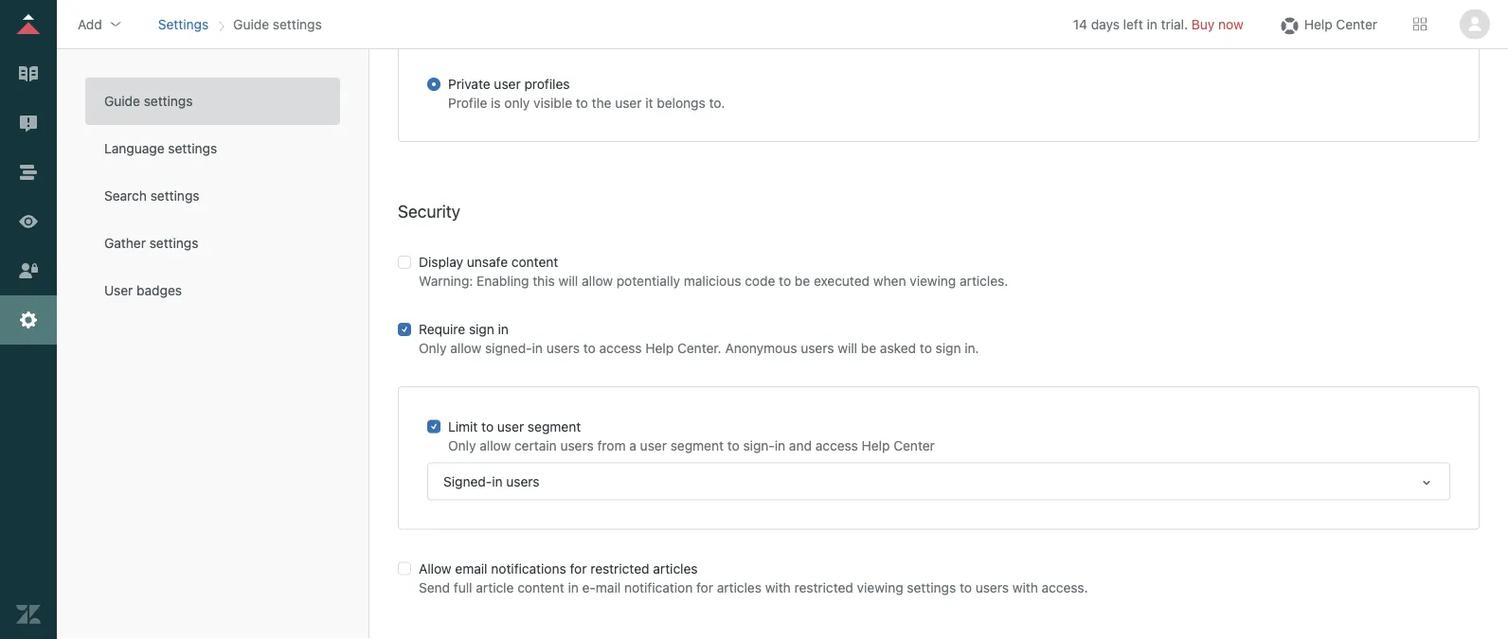 Task type: vqa. For each thing, say whether or not it's contained in the screenshot.


Task type: describe. For each thing, give the bounding box(es) containing it.
1 with from the left
[[765, 580, 791, 596]]

malicious
[[684, 273, 741, 289]]

notification
[[624, 580, 693, 596]]

only
[[504, 95, 530, 111]]

user right a
[[640, 438, 667, 453]]

customize design image
[[16, 209, 41, 234]]

1 horizontal spatial restricted
[[794, 580, 853, 596]]

anonymous
[[725, 341, 797, 356]]

add button
[[72, 10, 129, 38]]

language settings link
[[85, 125, 340, 172]]

14 days left in trial. buy now
[[1073, 16, 1244, 32]]

settings image
[[16, 308, 41, 333]]

days
[[1091, 16, 1120, 32]]

in inside allow email notifications for restricted articles send full article content in e-mail notification for articles with restricted viewing settings to users with access.
[[568, 580, 579, 596]]

articles.
[[960, 273, 1008, 289]]

center.
[[677, 341, 722, 356]]

0 vertical spatial for
[[570, 561, 587, 577]]

help center
[[1304, 16, 1378, 32]]

1 horizontal spatial sign
[[936, 341, 961, 356]]

access inside limit to user segment only allow certain users from a user segment to sign-in and access help center
[[815, 438, 858, 453]]

settings inside allow email notifications for restricted articles send full article content in e-mail notification for articles with restricted viewing settings to users with access.
[[907, 580, 956, 596]]

user badges
[[104, 283, 182, 298]]

2 with from the left
[[1013, 580, 1038, 596]]

only inside limit to user segment only allow certain users from a user segment to sign-in and access help center
[[448, 438, 476, 453]]

search settings link
[[85, 172, 340, 220]]

buy
[[1192, 16, 1215, 32]]

help center button
[[1272, 10, 1383, 38]]

guide inside navigation
[[233, 16, 269, 32]]

content inside allow email notifications for restricted articles send full article content in e-mail notification for articles with restricted viewing settings to users with access.
[[517, 580, 564, 596]]

gather settings link
[[85, 220, 340, 267]]

help inside require sign in only allow signed-in users to access help center. anonymous users will be asked to sign in.
[[645, 341, 674, 356]]

manage articles image
[[16, 62, 41, 86]]

it
[[645, 95, 653, 111]]

potentially
[[617, 273, 680, 289]]

is
[[491, 95, 501, 111]]

enabling
[[477, 273, 529, 289]]

limit to user segment only allow certain users from a user segment to sign-in and access help center
[[448, 419, 935, 453]]

user up only
[[494, 76, 521, 92]]

settings for guide settings link
[[144, 93, 193, 109]]

users right anonymous
[[801, 341, 834, 356]]

article
[[476, 580, 514, 596]]

only inside require sign in only allow signed-in users to access help center. anonymous users will be asked to sign in.
[[419, 341, 447, 356]]

e-
[[582, 580, 596, 596]]

allow email notifications for restricted articles send full article content in e-mail notification for articles with restricted viewing settings to users with access.
[[419, 561, 1088, 596]]

1 vertical spatial articles
[[717, 580, 762, 596]]

signed-
[[485, 341, 532, 356]]

0 vertical spatial articles
[[653, 561, 698, 577]]

asked
[[880, 341, 916, 356]]

badges
[[137, 283, 182, 298]]

certain
[[514, 438, 557, 453]]

moderate content image
[[16, 111, 41, 135]]

email
[[455, 561, 487, 577]]

settings
[[158, 16, 209, 32]]

users inside limit to user segment only allow certain users from a user segment to sign-in and access help center
[[560, 438, 594, 453]]

allow inside display unsafe content warning: enabling this will allow potentially malicious code to be executed when viewing articles.
[[582, 273, 613, 289]]

settings for language settings link
[[168, 141, 217, 156]]

viewing inside display unsafe content warning: enabling this will allow potentially malicious code to be executed when viewing articles.
[[910, 273, 956, 289]]

1 vertical spatial segment
[[670, 438, 724, 453]]

the
[[592, 95, 612, 111]]

to inside allow email notifications for restricted articles send full article content in e-mail notification for articles with restricted viewing settings to users with access.
[[960, 580, 972, 596]]

user left it
[[615, 95, 642, 111]]

language
[[104, 141, 164, 156]]

users inside allow email notifications for restricted articles send full article content in e-mail notification for articles with restricted viewing settings to users with access.
[[976, 580, 1009, 596]]

settings for gather settings link
[[149, 235, 198, 251]]

notifications
[[491, 561, 566, 577]]

user
[[104, 283, 133, 298]]

allow inside limit to user segment only allow certain users from a user segment to sign-in and access help center
[[480, 438, 511, 453]]

in.
[[965, 341, 979, 356]]

display unsafe content warning: enabling this will allow potentially malicious code to be executed when viewing articles.
[[419, 254, 1008, 289]]

gather
[[104, 235, 146, 251]]

visible
[[534, 95, 572, 111]]

user up certain
[[497, 419, 524, 434]]

mail
[[596, 580, 621, 596]]

users inside button
[[506, 474, 540, 489]]

in inside button
[[492, 474, 503, 489]]



Task type: locate. For each thing, give the bounding box(es) containing it.
center inside help center button
[[1336, 16, 1378, 32]]

2 vertical spatial help
[[862, 438, 890, 453]]

0 vertical spatial sign
[[469, 322, 494, 337]]

0 horizontal spatial only
[[419, 341, 447, 356]]

will right this
[[559, 273, 578, 289]]

articles up notification
[[653, 561, 698, 577]]

0 horizontal spatial sign
[[469, 322, 494, 337]]

help inside button
[[1304, 16, 1333, 32]]

1 horizontal spatial access
[[815, 438, 858, 453]]

sign up signed-
[[469, 322, 494, 337]]

1 horizontal spatial help
[[862, 438, 890, 453]]

guide
[[233, 16, 269, 32], [104, 93, 140, 109]]

0 horizontal spatial with
[[765, 580, 791, 596]]

add
[[78, 16, 102, 32]]

segment left sign-
[[670, 438, 724, 453]]

access inside require sign in only allow signed-in users to access help center. anonymous users will be asked to sign in.
[[599, 341, 642, 356]]

to.
[[709, 95, 725, 111]]

zendesk products image
[[1414, 18, 1427, 31]]

will left asked
[[838, 341, 857, 356]]

1 horizontal spatial only
[[448, 438, 476, 453]]

to inside private user profiles profile is only visible to the user it belongs to.
[[576, 95, 588, 111]]

0 horizontal spatial access
[[599, 341, 642, 356]]

1 horizontal spatial guide
[[233, 16, 269, 32]]

search settings
[[104, 188, 199, 204]]

user
[[494, 76, 521, 92], [615, 95, 642, 111], [497, 419, 524, 434], [640, 438, 667, 453]]

full
[[454, 580, 472, 596]]

0 vertical spatial content
[[511, 254, 558, 270]]

will
[[559, 273, 578, 289], [838, 341, 857, 356]]

help
[[1304, 16, 1333, 32], [645, 341, 674, 356], [862, 438, 890, 453]]

1 horizontal spatial viewing
[[910, 273, 956, 289]]

1 horizontal spatial with
[[1013, 580, 1038, 596]]

from
[[597, 438, 626, 453]]

allow left potentially
[[582, 273, 613, 289]]

signed-in users button
[[427, 463, 1450, 501]]

guide settings
[[233, 16, 322, 32], [104, 93, 193, 109]]

center left zendesk products image
[[1336, 16, 1378, 32]]

only down 'require'
[[419, 341, 447, 356]]

help left center.
[[645, 341, 674, 356]]

settings inside search settings link
[[150, 188, 199, 204]]

1 vertical spatial access
[[815, 438, 858, 453]]

0 horizontal spatial viewing
[[857, 580, 903, 596]]

in
[[1147, 16, 1158, 32], [498, 322, 509, 337], [532, 341, 543, 356], [775, 438, 786, 453], [492, 474, 503, 489], [568, 580, 579, 596]]

1 horizontal spatial articles
[[717, 580, 762, 596]]

0 vertical spatial allow
[[582, 273, 613, 289]]

unsafe
[[467, 254, 508, 270]]

1 vertical spatial guide
[[104, 93, 140, 109]]

allow up signed-in users
[[480, 438, 511, 453]]

content
[[511, 254, 558, 270], [517, 580, 564, 596]]

0 vertical spatial center
[[1336, 16, 1378, 32]]

users right signed-
[[546, 341, 580, 356]]

content down notifications in the bottom left of the page
[[517, 580, 564, 596]]

gather settings
[[104, 235, 198, 251]]

users left from
[[560, 438, 594, 453]]

segment
[[528, 419, 581, 434], [670, 438, 724, 453]]

a
[[629, 438, 637, 453]]

1 horizontal spatial guide settings
[[233, 16, 322, 32]]

private
[[448, 76, 490, 92]]

will inside require sign in only allow signed-in users to access help center. anonymous users will be asked to sign in.
[[838, 341, 857, 356]]

0 vertical spatial guide settings
[[233, 16, 322, 32]]

warning:
[[419, 273, 473, 289]]

for
[[570, 561, 587, 577], [696, 580, 713, 596]]

access down potentially
[[599, 341, 642, 356]]

0 horizontal spatial will
[[559, 273, 578, 289]]

security
[[398, 201, 461, 221]]

0 vertical spatial will
[[559, 273, 578, 289]]

0 horizontal spatial guide
[[104, 93, 140, 109]]

1 vertical spatial allow
[[450, 341, 481, 356]]

0 vertical spatial restricted
[[590, 561, 650, 577]]

profiles
[[524, 76, 570, 92]]

segment up certain
[[528, 419, 581, 434]]

articles right notification
[[717, 580, 762, 596]]

help up signed-in users button
[[862, 438, 890, 453]]

0 vertical spatial viewing
[[910, 273, 956, 289]]

content inside display unsafe content warning: enabling this will allow potentially malicious code to be executed when viewing articles.
[[511, 254, 558, 270]]

allow
[[582, 273, 613, 289], [450, 341, 481, 356], [480, 438, 511, 453]]

settings for search settings link
[[150, 188, 199, 204]]

guide right settings
[[233, 16, 269, 32]]

will inside display unsafe content warning: enabling this will allow potentially malicious code to be executed when viewing articles.
[[559, 273, 578, 289]]

guide settings right settings link
[[233, 16, 322, 32]]

content up this
[[511, 254, 558, 270]]

1 vertical spatial viewing
[[857, 580, 903, 596]]

center inside limit to user segment only allow certain users from a user segment to sign-in and access help center
[[894, 438, 935, 453]]

when
[[873, 273, 906, 289]]

1 vertical spatial be
[[861, 341, 877, 356]]

only down "limit"
[[448, 438, 476, 453]]

private user profiles profile is only visible to the user it belongs to.
[[448, 76, 725, 111]]

viewing
[[910, 273, 956, 289], [857, 580, 903, 596]]

user permissions image
[[16, 259, 41, 283]]

sign left in. at the bottom
[[936, 341, 961, 356]]

executed
[[814, 273, 870, 289]]

1 vertical spatial for
[[696, 580, 713, 596]]

signed-
[[443, 474, 492, 489]]

belongs
[[657, 95, 706, 111]]

articles
[[653, 561, 698, 577], [717, 580, 762, 596]]

with
[[765, 580, 791, 596], [1013, 580, 1038, 596]]

0 vertical spatial be
[[795, 273, 810, 289]]

user badges link
[[85, 267, 340, 315]]

in inside limit to user segment only allow certain users from a user segment to sign-in and access help center
[[775, 438, 786, 453]]

0 vertical spatial segment
[[528, 419, 581, 434]]

profile
[[448, 95, 487, 111]]

1 vertical spatial guide settings
[[104, 93, 193, 109]]

language settings
[[104, 141, 217, 156]]

settings inside gather settings link
[[149, 235, 198, 251]]

for up e-
[[570, 561, 587, 577]]

settings
[[273, 16, 322, 32], [144, 93, 193, 109], [168, 141, 217, 156], [150, 188, 199, 204], [149, 235, 198, 251], [907, 580, 956, 596]]

14
[[1073, 16, 1088, 32]]

for right notification
[[696, 580, 713, 596]]

settings inside guide settings link
[[144, 93, 193, 109]]

0 horizontal spatial be
[[795, 273, 810, 289]]

users
[[546, 341, 580, 356], [801, 341, 834, 356], [560, 438, 594, 453], [506, 474, 540, 489], [976, 580, 1009, 596]]

help right the now on the top
[[1304, 16, 1333, 32]]

navigation containing settings
[[154, 10, 326, 38]]

be inside display unsafe content warning: enabling this will allow potentially malicious code to be executed when viewing articles.
[[795, 273, 810, 289]]

this
[[533, 273, 555, 289]]

0 horizontal spatial segment
[[528, 419, 581, 434]]

0 vertical spatial guide
[[233, 16, 269, 32]]

center up signed-in users button
[[894, 438, 935, 453]]

guide up the language
[[104, 93, 140, 109]]

2 vertical spatial allow
[[480, 438, 511, 453]]

access.
[[1042, 580, 1088, 596]]

restricted
[[590, 561, 650, 577], [794, 580, 853, 596]]

1 horizontal spatial segment
[[670, 438, 724, 453]]

be
[[795, 273, 810, 289], [861, 341, 877, 356]]

0 horizontal spatial help
[[645, 341, 674, 356]]

require sign in only allow signed-in users to access help center. anonymous users will be asked to sign in.
[[419, 322, 979, 356]]

0 horizontal spatial restricted
[[590, 561, 650, 577]]

0 horizontal spatial articles
[[653, 561, 698, 577]]

access
[[599, 341, 642, 356], [815, 438, 858, 453]]

to
[[576, 95, 588, 111], [779, 273, 791, 289], [583, 341, 596, 356], [920, 341, 932, 356], [481, 419, 494, 434], [727, 438, 740, 453], [960, 580, 972, 596]]

viewing inside allow email notifications for restricted articles send full article content in e-mail notification for articles with restricted viewing settings to users with access.
[[857, 580, 903, 596]]

access right and
[[815, 438, 858, 453]]

trial.
[[1161, 16, 1188, 32]]

center
[[1336, 16, 1378, 32], [894, 438, 935, 453]]

guide settings inside navigation
[[233, 16, 322, 32]]

0 vertical spatial access
[[599, 341, 642, 356]]

1 vertical spatial center
[[894, 438, 935, 453]]

allow inside require sign in only allow signed-in users to access help center. anonymous users will be asked to sign in.
[[450, 341, 481, 356]]

0 vertical spatial help
[[1304, 16, 1333, 32]]

0 horizontal spatial for
[[570, 561, 587, 577]]

0 horizontal spatial guide settings
[[104, 93, 193, 109]]

be left asked
[[861, 341, 877, 356]]

0 horizontal spatial center
[[894, 438, 935, 453]]

1 horizontal spatial be
[[861, 341, 877, 356]]

users down certain
[[506, 474, 540, 489]]

1 horizontal spatial will
[[838, 341, 857, 356]]

guide settings link
[[85, 78, 340, 125]]

help inside limit to user segment only allow certain users from a user segment to sign-in and access help center
[[862, 438, 890, 453]]

send
[[419, 580, 450, 596]]

limit
[[448, 419, 478, 434]]

2 horizontal spatial help
[[1304, 16, 1333, 32]]

1 vertical spatial only
[[448, 438, 476, 453]]

arrange content image
[[16, 160, 41, 185]]

navigation
[[154, 10, 326, 38]]

sign
[[469, 322, 494, 337], [936, 341, 961, 356]]

1 horizontal spatial center
[[1336, 16, 1378, 32]]

0 vertical spatial only
[[419, 341, 447, 356]]

and
[[789, 438, 812, 453]]

require
[[419, 322, 465, 337]]

allow
[[419, 561, 452, 577]]

1 vertical spatial help
[[645, 341, 674, 356]]

settings link
[[158, 16, 209, 32]]

allow down 'require'
[[450, 341, 481, 356]]

guide settings up language settings
[[104, 93, 193, 109]]

be inside require sign in only allow signed-in users to access help center. anonymous users will be asked to sign in.
[[861, 341, 877, 356]]

zendesk image
[[16, 603, 41, 627]]

1 vertical spatial will
[[838, 341, 857, 356]]

left
[[1123, 16, 1143, 32]]

settings inside navigation
[[273, 16, 322, 32]]

code
[[745, 273, 775, 289]]

1 vertical spatial restricted
[[794, 580, 853, 596]]

1 horizontal spatial for
[[696, 580, 713, 596]]

to inside display unsafe content warning: enabling this will allow potentially malicious code to be executed when viewing articles.
[[779, 273, 791, 289]]

users left access. on the bottom right
[[976, 580, 1009, 596]]

be left executed
[[795, 273, 810, 289]]

display
[[419, 254, 463, 270]]

1 vertical spatial sign
[[936, 341, 961, 356]]

only
[[419, 341, 447, 356], [448, 438, 476, 453]]

signed-in users
[[443, 474, 540, 489]]

search
[[104, 188, 147, 204]]

settings inside language settings link
[[168, 141, 217, 156]]

sign-
[[743, 438, 775, 453]]

now
[[1219, 16, 1244, 32]]

1 vertical spatial content
[[517, 580, 564, 596]]



